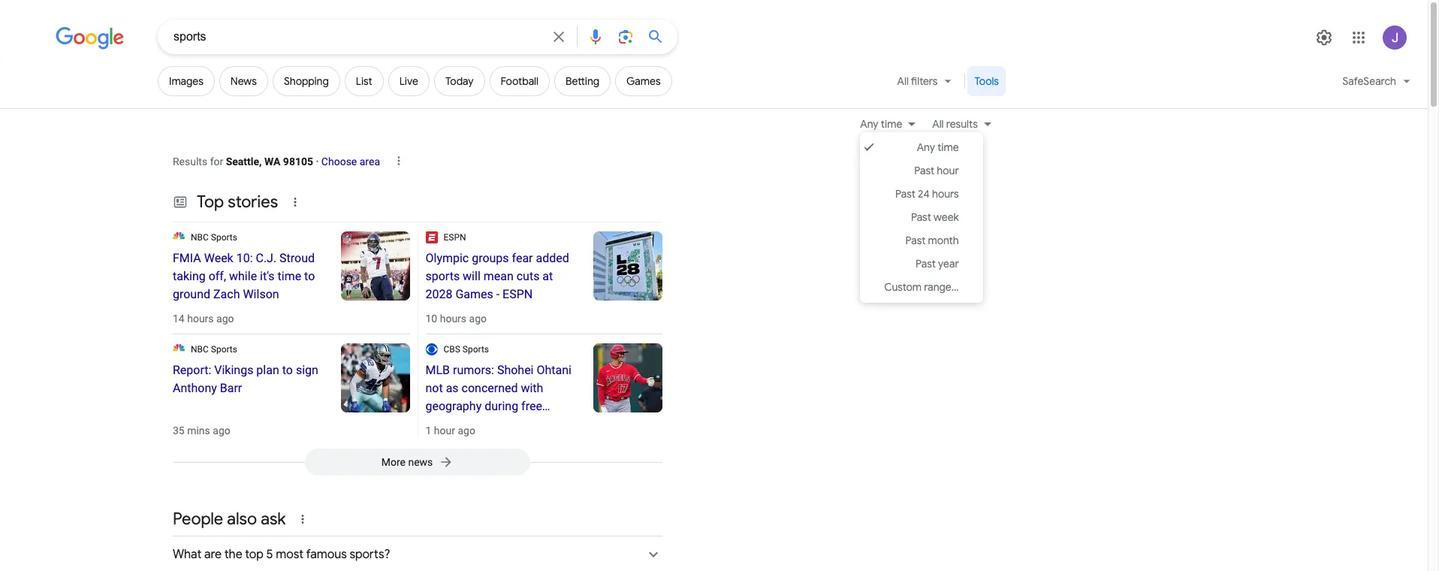 Task type: locate. For each thing, give the bounding box(es) containing it.
1 vertical spatial any
[[917, 141, 935, 154]]

all
[[898, 74, 909, 88], [933, 117, 944, 131]]

plan
[[256, 363, 279, 377]]

2 horizontal spatial time
[[938, 141, 959, 154]]

time inside popup button
[[881, 117, 903, 131]]

espn right - at bottom
[[503, 287, 533, 301]]

any time inside radio item
[[917, 141, 959, 154]]

games link
[[615, 66, 672, 96]]

0 vertical spatial to
[[304, 269, 315, 283]]

to
[[304, 269, 315, 283], [282, 363, 293, 377]]

0 vertical spatial hour
[[937, 164, 959, 177]]

betting
[[566, 74, 600, 88]]

menu containing any time
[[860, 132, 983, 303]]

Search search field
[[174, 29, 541, 47]]

ago up cbs sports
[[469, 313, 487, 325]]

stories
[[228, 192, 278, 213]]

any time button
[[860, 116, 924, 132]]

sports up week
[[211, 232, 237, 243]]

1 nbc sports from the top
[[191, 232, 237, 243]]

0 vertical spatial espn
[[444, 232, 466, 243]]

any up any time radio item
[[860, 117, 879, 131]]

any time inside popup button
[[860, 117, 903, 131]]

espn up olympic on the top left of the page
[[444, 232, 466, 243]]

1 vertical spatial nbc sports
[[191, 344, 237, 355]]

0 horizontal spatial games
[[456, 287, 493, 301]]

nbc sports up vikings
[[191, 344, 237, 355]]

c.j.
[[256, 251, 277, 265]]

hour
[[937, 164, 959, 177], [434, 425, 455, 437]]

1 horizontal spatial any time
[[917, 141, 959, 154]]

past down any time radio item
[[915, 164, 935, 177]]

images
[[169, 74, 204, 88]]

1 horizontal spatial hour
[[937, 164, 959, 177]]

0 horizontal spatial hour
[[434, 425, 455, 437]]

add list element
[[356, 74, 372, 88]]

all inside all results dropdown button
[[933, 117, 944, 131]]

ago down zach
[[216, 313, 234, 325]]

0 vertical spatial nbc
[[191, 232, 209, 243]]

all filters button
[[889, 66, 963, 102]]

0 horizontal spatial time
[[278, 269, 301, 283]]

0 vertical spatial any
[[860, 117, 879, 131]]

games down search by image
[[627, 74, 661, 88]]

menu
[[860, 132, 983, 303]]

espn
[[444, 232, 466, 243], [503, 287, 533, 301]]

geography
[[426, 399, 482, 413]]

0 horizontal spatial hours
[[187, 313, 214, 325]]

more news
[[381, 456, 433, 468]]

report: vikings plan to sign anthony barr heading
[[173, 361, 326, 397]]

0 horizontal spatial any
[[860, 117, 879, 131]]

0 horizontal spatial to
[[282, 363, 293, 377]]

mins
[[187, 425, 210, 437]]

fmia week 10: c.j. stroud taking off, while it's time to ground zach wilson
[[173, 251, 315, 301]]

1 vertical spatial all
[[933, 117, 944, 131]]

free
[[521, 399, 542, 413]]

any time up past hour on the right of page
[[917, 141, 959, 154]]

ago right mins
[[213, 425, 230, 437]]

1 vertical spatial hour
[[434, 425, 455, 437]]

hours right 24
[[932, 187, 959, 201]]

past month
[[906, 234, 959, 247]]

all filters
[[898, 74, 938, 88]]

1 horizontal spatial espn
[[503, 287, 533, 301]]

0 horizontal spatial all
[[898, 74, 909, 88]]

2 nbc from the top
[[191, 344, 209, 355]]

shohei
[[497, 363, 534, 377]]

nbc up 'report:'
[[191, 344, 209, 355]]

people also ask
[[173, 509, 286, 530]]

past left 24
[[896, 187, 916, 201]]

0 vertical spatial any time
[[860, 117, 903, 131]]

list
[[356, 74, 372, 88]]

2 nbc sports from the top
[[191, 344, 237, 355]]

nbc sports for vikings
[[191, 344, 237, 355]]

0 vertical spatial nbc sports
[[191, 232, 237, 243]]

14 hours ago
[[173, 313, 234, 325]]

past hour link
[[860, 159, 983, 183]]

sports up vikings
[[211, 344, 237, 355]]

hour up past 24 hours
[[937, 164, 959, 177]]

past down past week link
[[906, 234, 926, 247]]

ground
[[173, 287, 210, 301]]

to down stroud
[[304, 269, 315, 283]]

time down stroud
[[278, 269, 301, 283]]

live link
[[388, 66, 430, 96]]

past week link
[[860, 206, 983, 229]]

past 24 hours
[[896, 187, 959, 201]]

past
[[915, 164, 935, 177], [896, 187, 916, 201], [911, 210, 931, 224], [906, 234, 926, 247], [916, 257, 936, 270]]

sports up rumors:
[[463, 344, 489, 355]]

1 vertical spatial to
[[282, 363, 293, 377]]

1 nbc from the top
[[191, 232, 209, 243]]

sports
[[211, 232, 237, 243], [211, 344, 237, 355], [463, 344, 489, 355]]

1 vertical spatial nbc
[[191, 344, 209, 355]]

any up past hour link
[[917, 141, 935, 154]]

concerned
[[462, 381, 518, 395]]

2 horizontal spatial hours
[[932, 187, 959, 201]]

-
[[496, 287, 500, 301]]

time down all results
[[938, 141, 959, 154]]

news link
[[219, 66, 268, 96]]

add games element
[[627, 74, 661, 88]]

nbc sports up week
[[191, 232, 237, 243]]

ago
[[216, 313, 234, 325], [469, 313, 487, 325], [213, 425, 230, 437], [458, 425, 476, 437]]

choose area button
[[321, 141, 380, 177]]

nbc up fmia
[[191, 232, 209, 243]]

sports
[[426, 269, 460, 283]]

for
[[210, 156, 223, 168]]

sports for vikings
[[211, 344, 237, 355]]

all left filters
[[898, 74, 909, 88]]

any time radio item
[[860, 136, 983, 159]]

mlb rumors: shohei ohtani not as concerned with geography during free agency, aaron nola garnering interest
[[426, 363, 572, 449]]

time inside fmia week 10: c.j. stroud taking off, while it's time to ground zach wilson
[[278, 269, 301, 283]]

10:
[[236, 251, 253, 265]]

1 horizontal spatial any
[[917, 141, 935, 154]]

time up any time radio item
[[881, 117, 903, 131]]

groups
[[472, 251, 509, 265]]

0 vertical spatial all
[[898, 74, 909, 88]]

safesearch button
[[1334, 66, 1420, 103]]

past week
[[911, 210, 959, 224]]

1 horizontal spatial hours
[[440, 313, 467, 325]]

any time
[[860, 117, 903, 131], [917, 141, 959, 154]]

all inside all filters 'dropdown button'
[[898, 74, 909, 88]]

hour right 1
[[434, 425, 455, 437]]

1 vertical spatial games
[[456, 287, 493, 301]]

hours right 14
[[187, 313, 214, 325]]

1 vertical spatial any time
[[917, 141, 959, 154]]

tools
[[975, 74, 999, 88]]

1 horizontal spatial to
[[304, 269, 315, 283]]

mlb
[[426, 363, 450, 377]]

top
[[197, 192, 224, 213]]

games down will
[[456, 287, 493, 301]]

mean
[[484, 269, 514, 283]]

1 horizontal spatial time
[[881, 117, 903, 131]]

0 vertical spatial time
[[881, 117, 903, 131]]

news
[[231, 74, 257, 88]]

to left sign
[[282, 363, 293, 377]]

hours right 10
[[440, 313, 467, 325]]

0 horizontal spatial any time
[[860, 117, 903, 131]]

1 horizontal spatial all
[[933, 117, 944, 131]]

cbs
[[444, 344, 461, 355]]

as
[[446, 381, 459, 395]]

any
[[860, 117, 879, 131], [917, 141, 935, 154]]

past down past 24 hours link
[[911, 210, 931, 224]]

all left results
[[933, 117, 944, 131]]

games
[[627, 74, 661, 88], [456, 287, 493, 301]]

nbc for report:
[[191, 344, 209, 355]]

it's
[[260, 269, 275, 283]]

hour for 1
[[434, 425, 455, 437]]

with
[[521, 381, 544, 395]]

ago for barr
[[213, 425, 230, 437]]

week
[[934, 210, 959, 224]]

1 vertical spatial time
[[938, 141, 959, 154]]

safesearch
[[1343, 74, 1397, 88]]

also
[[227, 509, 257, 530]]

None search field
[[0, 19, 678, 54]]

past left year
[[916, 257, 936, 270]]

olympic groups fear added sports will mean cuts at 2028 games - espn
[[426, 251, 569, 301]]

shopping link
[[273, 66, 340, 96]]

0 vertical spatial games
[[627, 74, 661, 88]]

add today element
[[445, 74, 474, 88]]

news
[[408, 456, 433, 468]]

1 vertical spatial espn
[[503, 287, 533, 301]]

any inside radio item
[[917, 141, 935, 154]]

any time up any time radio item
[[860, 117, 903, 131]]

stroud
[[280, 251, 315, 265]]

nola
[[503, 417, 528, 431]]

filters
[[911, 74, 938, 88]]

ago down geography
[[458, 425, 476, 437]]

2 vertical spatial time
[[278, 269, 301, 283]]

sports for week
[[211, 232, 237, 243]]



Task type: vqa. For each thing, say whether or not it's contained in the screenshot.
THE HOURS for Olympic groups fear added sports will mean cuts at 2028 Games - ESPN
yes



Task type: describe. For each thing, give the bounding box(es) containing it.
ago for mean
[[469, 313, 487, 325]]

1 hour ago
[[426, 425, 476, 437]]

14
[[173, 313, 185, 325]]

rumors:
[[453, 363, 494, 377]]

year
[[938, 257, 959, 270]]

vikings
[[214, 363, 254, 377]]

cuts
[[517, 269, 540, 283]]

past year link
[[860, 252, 983, 276]]

fmia week 10: c.j. stroud taking off, while it's time to ground zach wilson heading
[[173, 249, 326, 304]]

all for all results
[[933, 117, 944, 131]]

cbs sports
[[444, 344, 489, 355]]

all results
[[933, 117, 978, 131]]

off,
[[209, 269, 226, 283]]

week
[[204, 251, 233, 265]]

any inside popup button
[[860, 117, 879, 131]]

olympic groups fear added sports will mean cuts at 2028 games - espn heading
[[426, 249, 579, 304]]

wilson
[[243, 287, 279, 301]]

custom range... menu item
[[885, 280, 959, 294]]

agency,
[[426, 417, 466, 431]]

nbc sports for week
[[191, 232, 237, 243]]

1
[[426, 425, 432, 437]]

olympic
[[426, 251, 469, 265]]

while
[[229, 269, 257, 283]]

more
[[381, 456, 406, 468]]

past year
[[916, 257, 959, 270]]

ago for off,
[[216, 313, 234, 325]]

aaron
[[469, 417, 500, 431]]

35
[[173, 425, 185, 437]]

wa
[[264, 156, 281, 168]]

top stories
[[197, 192, 278, 213]]

during
[[485, 399, 519, 413]]

hour for past
[[937, 164, 959, 177]]

24
[[918, 187, 930, 201]]

anthony
[[173, 381, 217, 395]]

nbc for fmia
[[191, 232, 209, 243]]

not
[[426, 381, 443, 395]]

football link
[[490, 66, 550, 96]]

ask
[[261, 509, 286, 530]]

people
[[173, 509, 223, 530]]

hours for fmia week 10: c.j. stroud taking off, while it's time to ground zach wilson
[[187, 313, 214, 325]]

seattle,
[[226, 156, 262, 168]]

time inside radio item
[[938, 141, 959, 154]]

all for all filters
[[898, 74, 909, 88]]

custom range...
[[885, 280, 959, 294]]

results
[[173, 156, 207, 168]]

search by voice image
[[587, 28, 605, 46]]

0 horizontal spatial espn
[[444, 232, 466, 243]]

ohtani
[[537, 363, 572, 377]]

past for past week
[[911, 210, 931, 224]]

google image
[[56, 27, 125, 50]]

past for past hour
[[915, 164, 935, 177]]

add betting element
[[566, 74, 600, 88]]

2028
[[426, 287, 453, 301]]

garnering
[[426, 435, 476, 449]]

to inside fmia week 10: c.j. stroud taking off, while it's time to ground zach wilson
[[304, 269, 315, 283]]

1 horizontal spatial games
[[627, 74, 661, 88]]

add live element
[[400, 74, 418, 88]]

∙
[[316, 156, 319, 168]]

more news link
[[185, 449, 651, 476]]

today
[[445, 74, 474, 88]]

all results button
[[924, 116, 999, 132]]

today link
[[434, 66, 485, 96]]

area
[[360, 156, 380, 168]]

espn inside olympic groups fear added sports will mean cuts at 2028 games - espn
[[503, 287, 533, 301]]

choose
[[321, 156, 357, 168]]

past 24 hours link
[[860, 183, 983, 206]]

results
[[947, 117, 978, 131]]

taking
[[173, 269, 206, 283]]

games inside olympic groups fear added sports will mean cuts at 2028 games - espn
[[456, 287, 493, 301]]

fmia
[[173, 251, 201, 265]]

list link
[[345, 66, 384, 96]]

live
[[400, 74, 418, 88]]

tools button
[[968, 66, 1006, 96]]

fear
[[512, 251, 533, 265]]

hours for olympic groups fear added sports will mean cuts at 2028 games - espn
[[440, 313, 467, 325]]

images link
[[158, 66, 215, 96]]

35 mins ago
[[173, 425, 230, 437]]

sign
[[296, 363, 318, 377]]

past for past 24 hours
[[896, 187, 916, 201]]

search by image image
[[617, 28, 635, 46]]

interest
[[479, 435, 520, 449]]

custom
[[885, 280, 922, 294]]

month
[[928, 234, 959, 247]]

add football element
[[501, 74, 539, 88]]

will
[[463, 269, 481, 283]]

results for seattle, wa 98105 ∙ choose area
[[173, 156, 380, 168]]

ago for concerned
[[458, 425, 476, 437]]

to inside report: vikings plan to sign anthony barr
[[282, 363, 293, 377]]

mlb rumors: shohei ohtani not as concerned with geography during free agency, aaron nola garnering interest heading
[[426, 361, 579, 449]]

range...
[[924, 280, 959, 294]]

past for past year
[[916, 257, 936, 270]]

sports for rumors:
[[463, 344, 489, 355]]

football
[[501, 74, 539, 88]]

report: vikings plan to sign anthony barr
[[173, 363, 318, 395]]

betting link
[[555, 66, 611, 96]]

report:
[[173, 363, 211, 377]]

added
[[536, 251, 569, 265]]

past hour
[[915, 164, 959, 177]]

past month link
[[860, 229, 983, 252]]

past for past month
[[906, 234, 926, 247]]



